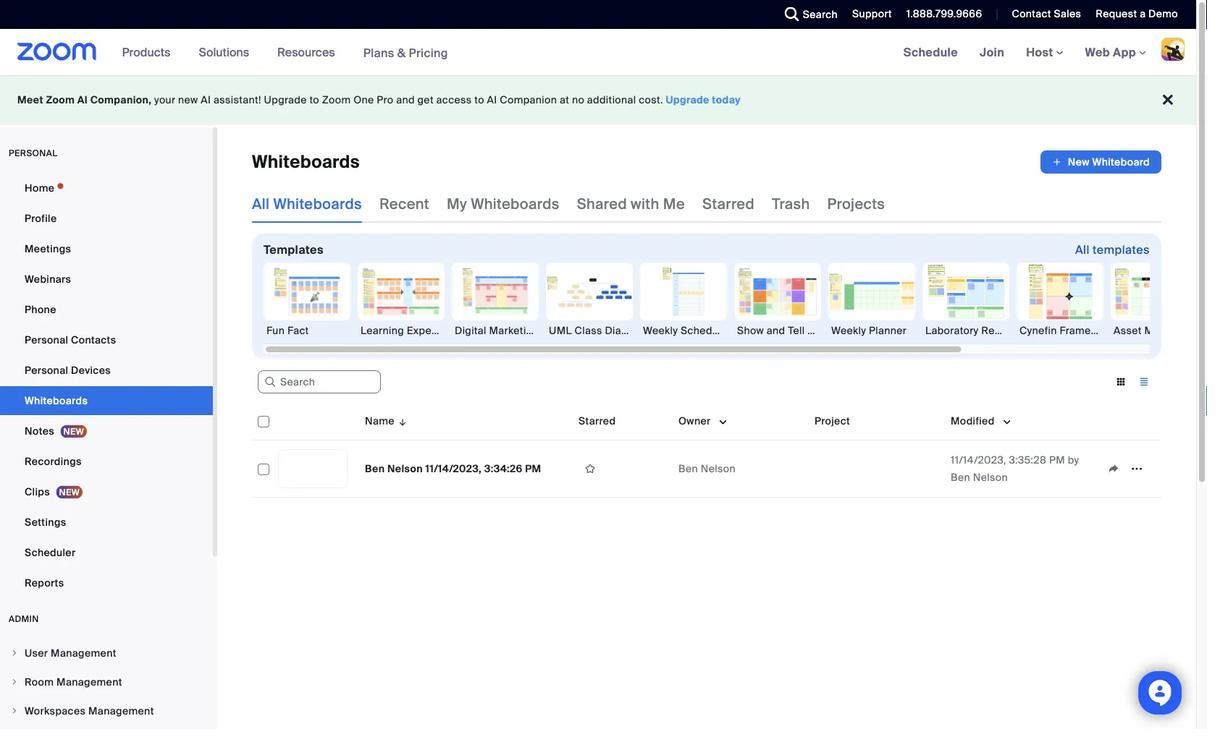 Task type: describe. For each thing, give the bounding box(es) containing it.
starred inside tabs of all whiteboard page tab list
[[702, 195, 755, 213]]

pricing
[[409, 45, 448, 60]]

web app
[[1085, 45, 1136, 60]]

meet zoom ai companion, footer
[[0, 75, 1196, 125]]

with inside show and tell with a twist element
[[808, 324, 828, 337]]

solutions
[[199, 45, 249, 60]]

join
[[980, 45, 1004, 60]]

support
[[852, 7, 892, 21]]

devices
[[71, 364, 111, 377]]

schedule link
[[893, 29, 969, 75]]

web app button
[[1085, 45, 1146, 60]]

all for all whiteboards
[[252, 195, 270, 213]]

schedule inside "element"
[[681, 324, 727, 337]]

show and tell with a twist element
[[734, 324, 864, 338]]

nelson for ben nelson 11/14/2023, 3:34:26 pm
[[387, 462, 423, 476]]

recent
[[379, 195, 429, 213]]

whiteboards inside application
[[252, 151, 360, 173]]

ben for ben nelson 11/14/2023, 3:34:26 pm
[[365, 462, 385, 476]]

1 upgrade from the left
[[264, 93, 307, 107]]

admin menu menu
[[0, 640, 213, 730]]

canvas for digital marketing canvas
[[541, 324, 578, 337]]

asset management element
[[1111, 324, 1207, 338]]

admin
[[9, 614, 39, 625]]

whiteboards right my
[[471, 195, 560, 213]]

with inside tabs of all whiteboard page tab list
[[631, 195, 659, 213]]

fun fact
[[266, 324, 309, 337]]

1 ai from the left
[[77, 93, 88, 107]]

weekly planner element
[[828, 324, 915, 338]]

marketing
[[489, 324, 539, 337]]

weekly planner
[[831, 324, 907, 337]]

0 horizontal spatial starred
[[579, 415, 616, 428]]

by
[[1068, 454, 1079, 467]]

home
[[25, 181, 55, 195]]

personal for personal devices
[[25, 364, 68, 377]]

one
[[353, 93, 374, 107]]

cynefin framework
[[1020, 324, 1114, 337]]

room management menu item
[[0, 669, 213, 697]]

1.888.799.9666
[[906, 7, 982, 21]]

digital
[[455, 324, 486, 337]]

reports
[[25, 577, 64, 590]]

contacts
[[71, 333, 116, 347]]

weekly for weekly schedule
[[643, 324, 678, 337]]

modified
[[951, 415, 995, 428]]

trash
[[772, 195, 810, 213]]

3:34:26
[[484, 462, 523, 476]]

learning experience canvas
[[361, 324, 502, 337]]

learning experience canvas element
[[358, 324, 502, 338]]

management for room management
[[57, 676, 122, 689]]

share image
[[1102, 463, 1125, 476]]

add image
[[1052, 155, 1062, 169]]

projects
[[827, 195, 885, 213]]

your
[[154, 93, 175, 107]]

whiteboards application
[[252, 151, 1161, 174]]

diagram
[[605, 324, 647, 337]]

show and tell with a twist button
[[734, 263, 864, 338]]

plans
[[363, 45, 394, 60]]

cynefin
[[1020, 324, 1057, 337]]

canvas for learning experience canvas
[[465, 324, 502, 337]]

show and tell with a twist
[[737, 324, 864, 337]]

11/14/2023, 3:35:28 pm by ben nelson
[[951, 454, 1079, 484]]

me
[[663, 195, 685, 213]]

webinars link
[[0, 265, 213, 294]]

2 to from the left
[[474, 93, 484, 107]]

host
[[1026, 45, 1056, 60]]

templates
[[264, 242, 324, 257]]

0 horizontal spatial 11/14/2023,
[[425, 462, 482, 476]]

phone link
[[0, 295, 213, 324]]

settings link
[[0, 508, 213, 537]]

digital marketing canvas
[[455, 324, 578, 337]]

weekly schedule button
[[640, 263, 727, 338]]

personal for personal contacts
[[25, 333, 68, 347]]

profile link
[[0, 204, 213, 233]]

clips link
[[0, 478, 213, 507]]

a inside button
[[830, 324, 836, 337]]

owner
[[678, 415, 711, 428]]

arrow down image
[[395, 413, 408, 430]]

nelson for ben nelson
[[701, 462, 736, 476]]

search
[[803, 8, 838, 21]]

scheduler
[[25, 546, 76, 560]]

user
[[25, 647, 48, 660]]

uml class diagram button
[[546, 263, 647, 338]]

nelson inside 11/14/2023, 3:35:28 pm by ben nelson
[[973, 471, 1008, 484]]

personal devices
[[25, 364, 111, 377]]

show
[[737, 324, 764, 337]]

additional
[[587, 93, 636, 107]]

tell
[[788, 324, 805, 337]]

reports link
[[0, 569, 213, 598]]

2 upgrade from the left
[[666, 93, 709, 107]]

schedule inside meetings navigation
[[903, 45, 958, 60]]

new whiteboard button
[[1040, 151, 1161, 174]]

digital marketing canvas button
[[452, 263, 578, 338]]

whiteboards up templates
[[273, 195, 362, 213]]

banner containing products
[[0, 29, 1196, 76]]

shared
[[577, 195, 627, 213]]

right image for room management
[[10, 678, 19, 687]]

ben nelson 11/14/2023, 3:34:26 pm
[[365, 462, 541, 476]]

app
[[1113, 45, 1136, 60]]

laboratory
[[925, 324, 979, 337]]

user management menu item
[[0, 640, 213, 668]]

click to star the whiteboard ben nelson 11/14/2023, 3:34:26 pm image
[[579, 463, 602, 476]]

profile
[[25, 212, 57, 225]]

1 zoom from the left
[[46, 93, 75, 107]]

pro
[[377, 93, 394, 107]]

and inside meet zoom ai companion, footer
[[396, 93, 415, 107]]

workspaces management menu item
[[0, 698, 213, 726]]

plans & pricing
[[363, 45, 448, 60]]

new whiteboard
[[1068, 155, 1150, 169]]

meet zoom ai companion, your new ai assistant! upgrade to zoom one pro and get access to ai companion at no additional cost. upgrade today
[[17, 93, 741, 107]]

more options for ben nelson 11/14/2023, 3:34:26 pm image
[[1125, 463, 1148, 476]]

cost.
[[639, 93, 663, 107]]

products
[[122, 45, 170, 60]]

&
[[397, 45, 406, 60]]

meetings link
[[0, 235, 213, 264]]

Search text field
[[258, 371, 381, 394]]

user management
[[25, 647, 116, 660]]

access
[[436, 93, 472, 107]]

web
[[1085, 45, 1110, 60]]

personal devices link
[[0, 356, 213, 385]]

name
[[365, 415, 395, 428]]

management for workspaces management
[[88, 705, 154, 718]]



Task type: vqa. For each thing, say whether or not it's contained in the screenshot.
Admin Menu MENU at the bottom of page
yes



Task type: locate. For each thing, give the bounding box(es) containing it.
1 horizontal spatial nelson
[[701, 462, 736, 476]]

personal menu menu
[[0, 174, 213, 600]]

class
[[575, 324, 602, 337]]

0 horizontal spatial with
[[631, 195, 659, 213]]

ai right new
[[201, 93, 211, 107]]

companion,
[[90, 93, 152, 107]]

nelson down arrow down icon
[[387, 462, 423, 476]]

1 vertical spatial and
[[767, 324, 785, 337]]

framework
[[1060, 324, 1114, 337]]

canvas inside 'button'
[[465, 324, 502, 337]]

ai left companion
[[487, 93, 497, 107]]

starred up click to star the whiteboard ben nelson 11/14/2023, 3:34:26 pm "image"
[[579, 415, 616, 428]]

management inside room management menu item
[[57, 676, 122, 689]]

whiteboard
[[1092, 155, 1150, 169]]

and left tell
[[767, 324, 785, 337]]

personal contacts link
[[0, 326, 213, 355]]

1 horizontal spatial ai
[[201, 93, 211, 107]]

personal
[[9, 148, 58, 159]]

ben down "owner"
[[678, 462, 698, 476]]

and
[[396, 93, 415, 107], [767, 324, 785, 337]]

ben for ben nelson
[[678, 462, 698, 476]]

asset management button
[[1111, 263, 1207, 338]]

right image inside room management menu item
[[10, 678, 19, 687]]

report
[[981, 324, 1015, 337]]

management inside workspaces management menu item
[[88, 705, 154, 718]]

grid mode, not selected image
[[1109, 376, 1132, 389]]

2 canvas from the left
[[541, 324, 578, 337]]

management
[[1144, 324, 1207, 337], [51, 647, 116, 660], [57, 676, 122, 689], [88, 705, 154, 718]]

uml class diagram
[[549, 324, 647, 337]]

0 horizontal spatial ai
[[77, 93, 88, 107]]

personal
[[25, 333, 68, 347], [25, 364, 68, 377]]

cell
[[809, 441, 945, 498]]

0 vertical spatial and
[[396, 93, 415, 107]]

application containing name
[[252, 403, 1172, 509]]

2 ai from the left
[[201, 93, 211, 107]]

1 horizontal spatial weekly
[[831, 324, 866, 337]]

asset management
[[1114, 324, 1207, 337]]

1 horizontal spatial 11/14/2023,
[[951, 454, 1006, 467]]

today
[[712, 93, 741, 107]]

personal down the personal contacts
[[25, 364, 68, 377]]

2 horizontal spatial ai
[[487, 93, 497, 107]]

1 vertical spatial starred
[[579, 415, 616, 428]]

uml
[[549, 324, 572, 337]]

project
[[815, 415, 850, 428]]

laboratory report element
[[923, 324, 1015, 338]]

clips
[[25, 486, 50, 499]]

zoom right meet
[[46, 93, 75, 107]]

right image
[[10, 650, 19, 658]]

right image inside workspaces management menu item
[[10, 707, 19, 716]]

1 horizontal spatial ben
[[678, 462, 698, 476]]

whiteboards down "personal devices"
[[25, 394, 88, 408]]

1 horizontal spatial to
[[474, 93, 484, 107]]

cynefin framework button
[[1017, 263, 1114, 338]]

management for user management
[[51, 647, 116, 660]]

2 weekly from the left
[[831, 324, 866, 337]]

support link
[[841, 0, 896, 29], [852, 7, 892, 21]]

to
[[309, 93, 319, 107], [474, 93, 484, 107]]

all inside tab list
[[252, 195, 270, 213]]

all whiteboards
[[252, 195, 362, 213]]

11/14/2023,
[[951, 454, 1006, 467], [425, 462, 482, 476]]

weekly schedule element
[[640, 324, 727, 338]]

management right asset
[[1144, 324, 1207, 337]]

1 horizontal spatial canvas
[[541, 324, 578, 337]]

and inside button
[[767, 324, 785, 337]]

pm right 3:34:26
[[525, 462, 541, 476]]

fun fact element
[[264, 324, 350, 338]]

digital marketing canvas element
[[452, 324, 578, 338]]

11/14/2023, inside 11/14/2023, 3:35:28 pm by ben nelson
[[951, 454, 1006, 467]]

management inside user management menu item
[[51, 647, 116, 660]]

uml class diagram element
[[546, 324, 647, 338]]

with left me
[[631, 195, 659, 213]]

1.888.799.9666 button up schedule link
[[906, 7, 982, 21]]

whiteboards
[[252, 151, 360, 173], [273, 195, 362, 213], [471, 195, 560, 213], [25, 394, 88, 408]]

all for all templates
[[1075, 242, 1090, 257]]

schedule left show in the right top of the page
[[681, 324, 727, 337]]

join link
[[969, 29, 1015, 75]]

meetings navigation
[[893, 29, 1196, 76]]

nelson down "owner"
[[701, 462, 736, 476]]

resources
[[277, 45, 335, 60]]

0 vertical spatial a
[[1140, 7, 1146, 21]]

twist
[[839, 324, 864, 337]]

right image for workspaces management
[[10, 707, 19, 716]]

application
[[252, 403, 1172, 509], [1102, 458, 1156, 480]]

all inside button
[[1075, 242, 1090, 257]]

1 horizontal spatial and
[[767, 324, 785, 337]]

1 horizontal spatial pm
[[1049, 454, 1065, 467]]

0 vertical spatial starred
[[702, 195, 755, 213]]

weekly for weekly planner
[[831, 324, 866, 337]]

1 canvas from the left
[[465, 324, 502, 337]]

2 right image from the top
[[10, 707, 19, 716]]

nelson down modified
[[973, 471, 1008, 484]]

right image left workspaces
[[10, 707, 19, 716]]

schedule down 1.888.799.9666
[[903, 45, 958, 60]]

pm left by
[[1049, 454, 1065, 467]]

request a demo link
[[1085, 0, 1196, 29], [1096, 7, 1178, 21]]

1 weekly from the left
[[643, 324, 678, 337]]

1 horizontal spatial all
[[1075, 242, 1090, 257]]

weekly inside "element"
[[643, 324, 678, 337]]

1 horizontal spatial starred
[[702, 195, 755, 213]]

learning
[[361, 324, 404, 337]]

1 horizontal spatial schedule
[[903, 45, 958, 60]]

resources button
[[277, 29, 342, 75]]

solutions button
[[199, 29, 256, 75]]

plans & pricing link
[[363, 45, 448, 60], [363, 45, 448, 60]]

0 horizontal spatial pm
[[525, 462, 541, 476]]

0 horizontal spatial a
[[830, 324, 836, 337]]

room management
[[25, 676, 122, 689]]

0 horizontal spatial ben
[[365, 462, 385, 476]]

all templates button
[[1075, 238, 1150, 261]]

right image left the room
[[10, 678, 19, 687]]

at
[[560, 93, 569, 107]]

1 vertical spatial personal
[[25, 364, 68, 377]]

whiteboards inside personal menu menu
[[25, 394, 88, 408]]

2 zoom from the left
[[322, 93, 351, 107]]

all up templates
[[252, 195, 270, 213]]

0 vertical spatial with
[[631, 195, 659, 213]]

ben
[[365, 462, 385, 476], [678, 462, 698, 476], [951, 471, 970, 484]]

cynefin framework element
[[1017, 324, 1114, 338]]

zoom logo image
[[17, 43, 97, 61]]

contact sales
[[1012, 7, 1081, 21]]

1.888.799.9666 button up join
[[896, 0, 986, 29]]

management up room management in the bottom of the page
[[51, 647, 116, 660]]

pm inside 11/14/2023, 3:35:28 pm by ben nelson
[[1049, 454, 1065, 467]]

0 vertical spatial all
[[252, 195, 270, 213]]

contact sales link
[[1001, 0, 1085, 29], [1012, 7, 1081, 21]]

11/14/2023, down modified
[[951, 454, 1006, 467]]

0 vertical spatial personal
[[25, 333, 68, 347]]

0 horizontal spatial to
[[309, 93, 319, 107]]

1 horizontal spatial a
[[1140, 7, 1146, 21]]

ben down modified
[[951, 471, 970, 484]]

whiteboards up all whiteboards
[[252, 151, 360, 173]]

management down room management menu item
[[88, 705, 154, 718]]

pm
[[1049, 454, 1065, 467], [525, 462, 541, 476]]

all left templates
[[1075, 242, 1090, 257]]

planner
[[869, 324, 907, 337]]

2 personal from the top
[[25, 364, 68, 377]]

shared with me
[[577, 195, 685, 213]]

0 horizontal spatial nelson
[[387, 462, 423, 476]]

upgrade right cost. at top right
[[666, 93, 709, 107]]

to right access
[[474, 93, 484, 107]]

ben down the "name"
[[365, 462, 385, 476]]

0 horizontal spatial zoom
[[46, 93, 75, 107]]

a left the demo
[[1140, 7, 1146, 21]]

right image
[[10, 678, 19, 687], [10, 707, 19, 716]]

fun
[[266, 324, 285, 337]]

laboratory report button
[[923, 263, 1015, 338]]

a left twist
[[830, 324, 836, 337]]

nelson
[[387, 462, 423, 476], [701, 462, 736, 476], [973, 471, 1008, 484]]

laboratory report
[[925, 324, 1015, 337]]

0 horizontal spatial weekly
[[643, 324, 678, 337]]

recordings
[[25, 455, 82, 468]]

1 vertical spatial schedule
[[681, 324, 727, 337]]

thumbnail of ben nelson 11/14/2023, 3:34:26 pm image
[[279, 450, 347, 488]]

whiteboards link
[[0, 387, 213, 416]]

3 ai from the left
[[487, 93, 497, 107]]

a
[[1140, 7, 1146, 21], [830, 324, 836, 337]]

experience
[[407, 324, 463, 337]]

with right tell
[[808, 324, 828, 337]]

management for asset management
[[1144, 324, 1207, 337]]

profile picture image
[[1161, 38, 1185, 61]]

0 vertical spatial right image
[[10, 678, 19, 687]]

0 horizontal spatial canvas
[[465, 324, 502, 337]]

ai left companion,
[[77, 93, 88, 107]]

workspaces
[[25, 705, 86, 718]]

sales
[[1054, 7, 1081, 21]]

and left get
[[396, 93, 415, 107]]

1 horizontal spatial with
[[808, 324, 828, 337]]

tabs of all whiteboard page tab list
[[252, 185, 885, 223]]

schedule
[[903, 45, 958, 60], [681, 324, 727, 337]]

1 to from the left
[[309, 93, 319, 107]]

assistant!
[[214, 93, 261, 107]]

ben inside 11/14/2023, 3:35:28 pm by ben nelson
[[951, 471, 970, 484]]

room
[[25, 676, 54, 689]]

1 vertical spatial all
[[1075, 242, 1090, 257]]

0 horizontal spatial all
[[252, 195, 270, 213]]

0 horizontal spatial schedule
[[681, 324, 727, 337]]

2 horizontal spatial nelson
[[973, 471, 1008, 484]]

1 personal from the top
[[25, 333, 68, 347]]

0 horizontal spatial upgrade
[[264, 93, 307, 107]]

list mode, selected image
[[1132, 376, 1156, 389]]

upgrade today link
[[666, 93, 741, 107]]

workspaces management
[[25, 705, 154, 718]]

products button
[[122, 29, 177, 75]]

management up workspaces management
[[57, 676, 122, 689]]

banner
[[0, 29, 1196, 76]]

phone
[[25, 303, 56, 316]]

weekly planner button
[[828, 263, 915, 338]]

request
[[1096, 7, 1137, 21]]

notes
[[25, 425, 54, 438]]

no
[[572, 93, 584, 107]]

asset
[[1114, 324, 1142, 337]]

upgrade down the product information navigation
[[264, 93, 307, 107]]

starred down "whiteboards" application
[[702, 195, 755, 213]]

zoom left the one
[[322, 93, 351, 107]]

0 horizontal spatial and
[[396, 93, 415, 107]]

canvas inside button
[[541, 324, 578, 337]]

1 vertical spatial a
[[830, 324, 836, 337]]

2 horizontal spatial ben
[[951, 471, 970, 484]]

1 horizontal spatial upgrade
[[666, 93, 709, 107]]

settings
[[25, 516, 66, 529]]

1.888.799.9666 button
[[896, 0, 986, 29], [906, 7, 982, 21]]

home link
[[0, 174, 213, 203]]

1 vertical spatial right image
[[10, 707, 19, 716]]

management inside asset management element
[[1144, 324, 1207, 337]]

11/14/2023, left 3:34:26
[[425, 462, 482, 476]]

product information navigation
[[111, 29, 459, 76]]

ai
[[77, 93, 88, 107], [201, 93, 211, 107], [487, 93, 497, 107]]

0 vertical spatial schedule
[[903, 45, 958, 60]]

templates
[[1093, 242, 1150, 257]]

1 right image from the top
[[10, 678, 19, 687]]

cell inside application
[[809, 441, 945, 498]]

1 horizontal spatial zoom
[[322, 93, 351, 107]]

to down resources dropdown button
[[309, 93, 319, 107]]

1 vertical spatial with
[[808, 324, 828, 337]]

personal down phone at left top
[[25, 333, 68, 347]]



